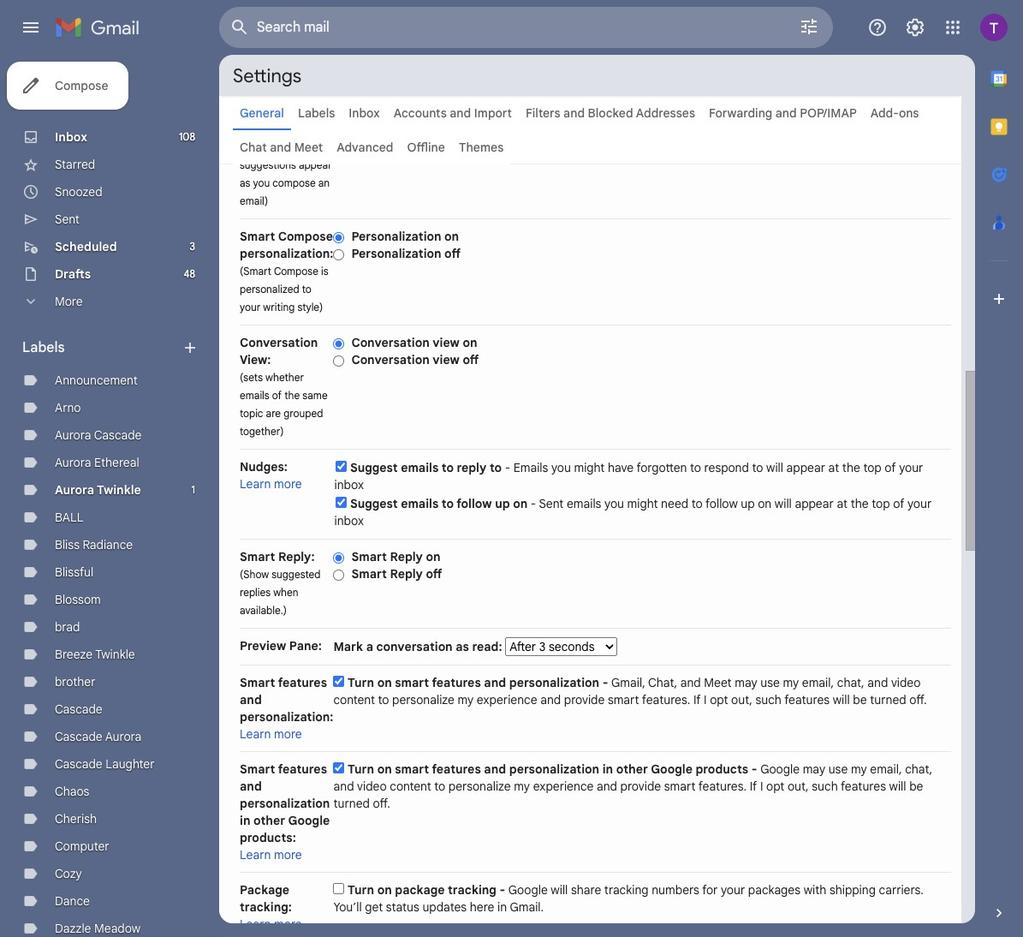 Task type: locate. For each thing, give the bounding box(es) containing it.
None search field
[[219, 7, 833, 48]]

experience down turn on smart features and personalization -
[[477, 692, 538, 708]]

up down respond
[[741, 496, 755, 511]]

reply for on
[[390, 549, 423, 564]]

email,
[[802, 675, 834, 690], [870, 761, 902, 777]]

learn more link for smart features and personalization in other google products:
[[240, 847, 302, 863]]

cascade down brother link
[[55, 702, 102, 717]]

0 horizontal spatial out,
[[732, 692, 753, 708]]

smart
[[395, 675, 429, 690], [608, 692, 639, 708], [395, 761, 429, 777], [664, 779, 696, 794]]

3 learn more link from the top
[[240, 847, 302, 863]]

off
[[445, 246, 461, 261], [463, 352, 479, 367], [426, 566, 442, 582]]

compose down gmail image
[[55, 78, 108, 93]]

learn down nudges:
[[240, 476, 271, 492]]

experience inside google may use my email, chat, and video content to personalize my experience and provide smart features. if i opt out, such features will be turned off.
[[533, 779, 594, 794]]

if inside gmail, chat, and meet may use my email, chat, and video content to personalize my experience and provide smart features. if i opt out, such features will be turned off.
[[694, 692, 701, 708]]

conversation
[[240, 335, 318, 350], [352, 335, 430, 350], [352, 352, 430, 367]]

0 vertical spatial labels
[[298, 105, 335, 121]]

learn down tracking: at the left bottom
[[240, 917, 271, 932]]

off down personalization on
[[445, 246, 461, 261]]

will inside gmail, chat, and meet may use my email, chat, and video content to personalize my experience and provide smart features. if i opt out, such features will be turned off.
[[833, 692, 850, 708]]

1 vertical spatial off
[[463, 352, 479, 367]]

experience inside gmail, chat, and meet may use my email, chat, and video content to personalize my experience and provide smart features. if i opt out, such features will be turned off.
[[477, 692, 538, 708]]

will inside - emails you might have forgotten to respond to will appear at the top of your inbox
[[767, 460, 784, 475]]

sent down snoozed
[[55, 212, 80, 227]]

turned inside google may use my email, chat, and video content to personalize my experience and provide smart features. if i opt out, such features will be turned off.
[[334, 796, 370, 811]]

status
[[386, 899, 420, 915]]

1 vertical spatial writing
[[263, 301, 295, 313]]

more down tracking: at the left bottom
[[274, 917, 302, 932]]

an
[[318, 176, 330, 189]]

cascade aurora
[[55, 729, 142, 744]]

smart up (show
[[240, 549, 275, 564]]

Smart Reply on radio
[[334, 551, 345, 564]]

1 vertical spatial personalize
[[449, 779, 511, 794]]

chat,
[[837, 675, 865, 690], [906, 761, 933, 777]]

top inside - sent emails you might need to follow up on will appear at the top of your inbox
[[872, 496, 890, 511]]

smart right the 'smart reply on' 'option'
[[352, 549, 387, 564]]

turn for turn on package tracking -
[[348, 882, 374, 898]]

writing down labels link
[[293, 140, 324, 153]]

mark a conversation as read:
[[334, 639, 505, 654]]

1 reply from the top
[[390, 549, 423, 564]]

1 learn more link from the top
[[240, 476, 302, 492]]

personalization: up "(smart" on the top left
[[240, 246, 334, 261]]

conversation down conversation view on
[[352, 352, 430, 367]]

as left "read:" at the bottom of the page
[[456, 639, 469, 654]]

1 vertical spatial view
[[433, 352, 460, 367]]

reply up smart reply off
[[390, 549, 423, 564]]

cascade for cascade laughter
[[55, 756, 102, 772]]

reply for off
[[390, 566, 423, 582]]

personalization for personalization off
[[352, 246, 442, 261]]

turn for turn on smart features and personalization in other google products -
[[348, 761, 374, 777]]

personalized
[[240, 283, 300, 296]]

1 vertical spatial if
[[750, 779, 757, 794]]

suggestions
[[240, 158, 296, 171]]

conversation inside conversation view: (sets whether emails of the same topic are grouped together)
[[240, 335, 318, 350]]

off for conversation view on
[[463, 352, 479, 367]]

learn more link down products:
[[240, 847, 302, 863]]

2 suggest from the top
[[350, 496, 398, 511]]

1 vertical spatial appear
[[787, 460, 826, 475]]

learn more link up smart features and personalization in other google products: learn more
[[240, 726, 302, 742]]

more down nudges:
[[274, 476, 302, 492]]

conversation up conversation view off
[[352, 335, 430, 350]]

1 horizontal spatial if
[[750, 779, 757, 794]]

learn down products:
[[240, 847, 271, 863]]

0 vertical spatial inbox
[[334, 477, 364, 493]]

2 vertical spatial the
[[851, 496, 869, 511]]

as up 'email)' at the top left of the page
[[240, 176, 250, 189]]

features.
[[642, 692, 691, 708], [699, 779, 747, 794]]

nudges: learn more
[[240, 459, 302, 492]]

out, inside google may use my email, chat, and video content to personalize my experience and provide smart features. if i opt out, such features will be turned off.
[[788, 779, 809, 794]]

suggest up suggest emails to follow up on
[[350, 460, 398, 475]]

1 horizontal spatial as
[[456, 639, 469, 654]]

numbers
[[652, 882, 700, 898]]

smart inside smart features and personalization in other google products: learn more
[[240, 761, 275, 777]]

compose button
[[7, 62, 129, 110]]

off for smart reply on
[[426, 566, 442, 582]]

0 vertical spatial sent
[[55, 212, 80, 227]]

search mail image
[[224, 12, 255, 43]]

- left emails
[[505, 460, 511, 475]]

might
[[574, 460, 605, 475], [627, 496, 658, 511]]

2 view from the top
[[433, 352, 460, 367]]

0 vertical spatial personalization:
[[240, 246, 334, 261]]

None checkbox
[[336, 461, 347, 472], [334, 676, 345, 687], [334, 762, 345, 773], [334, 883, 345, 894], [336, 461, 347, 472], [334, 676, 345, 687], [334, 762, 345, 773], [334, 883, 345, 894]]

more
[[274, 476, 302, 492], [274, 726, 302, 742], [274, 847, 302, 863], [274, 917, 302, 932]]

0 vertical spatial suggest
[[350, 460, 398, 475]]

1 horizontal spatial off
[[445, 246, 461, 261]]

0 vertical spatial email,
[[802, 675, 834, 690]]

1 vertical spatial be
[[910, 779, 924, 794]]

more inside 'package tracking: learn more'
[[274, 917, 302, 932]]

twinkle for aurora twinkle
[[97, 482, 141, 498]]

1 vertical spatial turn
[[348, 761, 374, 777]]

features inside smart features and personalization: learn more
[[278, 675, 327, 690]]

smart for smart compose personalization: (smart compose is personalized to your writing style)
[[240, 229, 275, 244]]

off down smart reply on
[[426, 566, 442, 582]]

Personalization on radio
[[334, 231, 345, 244]]

suggest for suggest emails to reply to
[[350, 460, 398, 475]]

will inside - sent emails you might need to follow up on will appear at the top of your inbox
[[775, 496, 792, 511]]

2 horizontal spatial you
[[605, 496, 624, 511]]

to inside smart compose personalization: (smart compose is personalized to your writing style)
[[302, 283, 312, 296]]

experience down turn on smart features and personalization in other google products -
[[533, 779, 594, 794]]

personalization down personalization on
[[352, 246, 442, 261]]

2 learn more link from the top
[[240, 726, 302, 742]]

filters and blocked addresses link
[[526, 105, 696, 121]]

tracking inside google will share tracking numbers for your packages with shipping carriers. you'll get status updates here in gmail.
[[605, 882, 649, 898]]

0 horizontal spatial video
[[357, 779, 387, 794]]

smart down preview
[[240, 675, 275, 690]]

1 vertical spatial twinkle
[[95, 647, 135, 662]]

conversation up the "view:" on the top
[[240, 335, 318, 350]]

2 more from the top
[[274, 726, 302, 742]]

package tracking: learn more
[[240, 882, 302, 932]]

of inside conversation view: (sets whether emails of the same topic are grouped together)
[[272, 389, 282, 402]]

learn more link down nudges:
[[240, 476, 302, 492]]

google up gmail.
[[509, 882, 548, 898]]

personalize down turn on smart features and personalization in other google products -
[[449, 779, 511, 794]]

forwarding and pop/imap link
[[709, 105, 857, 121]]

0 vertical spatial be
[[853, 692, 867, 708]]

aurora for aurora twinkle
[[55, 482, 94, 498]]

aurora for aurora cascade
[[55, 427, 91, 443]]

of
[[272, 389, 282, 402], [885, 460, 896, 475], [894, 496, 905, 511]]

at
[[829, 460, 840, 475], [837, 496, 848, 511]]

0 vertical spatial inbox
[[349, 105, 380, 121]]

1 suggest from the top
[[350, 460, 398, 475]]

0 vertical spatial in
[[603, 761, 613, 777]]

1 vertical spatial off.
[[373, 796, 390, 811]]

advanced
[[337, 140, 394, 155]]

1 personalization from the top
[[352, 229, 442, 244]]

learn more link down tracking: at the left bottom
[[240, 917, 302, 932]]

learn inside nudges: learn more
[[240, 476, 271, 492]]

1 vertical spatial personalization
[[509, 761, 600, 777]]

0 vertical spatial compose
[[55, 78, 108, 93]]

video inside google may use my email, chat, and video content to personalize my experience and provide smart features. if i opt out, such features will be turned off.
[[357, 779, 387, 794]]

will inside google will share tracking numbers for your packages with shipping carriers. you'll get status updates here in gmail.
[[551, 882, 568, 898]]

dazzle meadow
[[55, 921, 141, 936]]

1 vertical spatial you
[[552, 460, 571, 475]]

1 view from the top
[[433, 335, 460, 350]]

your inside - emails you might have forgotten to respond to will appear at the top of your inbox
[[900, 460, 924, 475]]

smart right smart reply off radio at the bottom of the page
[[352, 566, 387, 582]]

i
[[704, 692, 707, 708], [761, 779, 764, 794]]

personalization: down preview pane:
[[240, 709, 334, 725]]

accounts and import link
[[394, 105, 512, 121]]

inbox up advanced
[[349, 105, 380, 121]]

learn up smart features and personalization in other google products: learn more
[[240, 726, 271, 742]]

tracking for share
[[605, 882, 649, 898]]

3
[[190, 240, 195, 253]]

appear inside (predictive writing suggestions appear as you compose an email)
[[299, 158, 332, 171]]

in up products:
[[240, 813, 251, 828]]

2 up from the left
[[741, 496, 755, 511]]

0 horizontal spatial sent
[[55, 212, 80, 227]]

0 horizontal spatial up
[[495, 496, 510, 511]]

(show
[[240, 568, 269, 581]]

1 horizontal spatial provide
[[621, 779, 661, 794]]

2 personalization from the top
[[352, 246, 442, 261]]

4 learn from the top
[[240, 917, 271, 932]]

2 tracking from the left
[[605, 882, 649, 898]]

(predictive writing suggestions appear as you compose an email)
[[240, 140, 332, 207]]

learn inside 'package tracking: learn more'
[[240, 917, 271, 932]]

smart inside smart compose personalization: (smart compose is personalized to your writing style)
[[240, 229, 275, 244]]

learn more link
[[240, 476, 302, 492], [240, 726, 302, 742], [240, 847, 302, 863], [240, 917, 302, 932]]

emails inside conversation view: (sets whether emails of the same topic are grouped together)
[[240, 389, 270, 402]]

tab list
[[976, 55, 1024, 875]]

3 learn from the top
[[240, 847, 271, 863]]

use inside gmail, chat, and meet may use my email, chat, and video content to personalize my experience and provide smart features. if i opt out, such features will be turned off.
[[761, 675, 780, 690]]

1 turn from the top
[[348, 675, 374, 690]]

0 vertical spatial out,
[[732, 692, 753, 708]]

1 horizontal spatial be
[[910, 779, 924, 794]]

on inside - sent emails you might need to follow up on will appear at the top of your inbox
[[758, 496, 772, 511]]

2 turn from the top
[[348, 761, 374, 777]]

1 vertical spatial other
[[254, 813, 285, 828]]

emails up topic
[[240, 389, 270, 402]]

0 vertical spatial i
[[704, 692, 707, 708]]

such inside gmail, chat, and meet may use my email, chat, and video content to personalize my experience and provide smart features. if i opt out, such features will be turned off.
[[756, 692, 782, 708]]

reply down smart reply on
[[390, 566, 423, 582]]

0 vertical spatial use
[[761, 675, 780, 690]]

1 tracking from the left
[[448, 882, 497, 898]]

support image
[[868, 17, 888, 38]]

import
[[474, 105, 512, 121]]

google right products
[[761, 761, 800, 777]]

0 vertical spatial personalization
[[352, 229, 442, 244]]

the inside conversation view: (sets whether emails of the same topic are grouped together)
[[284, 389, 300, 402]]

1 learn from the top
[[240, 476, 271, 492]]

personalization up personalization off
[[352, 229, 442, 244]]

emails down - emails you might have forgotten to respond to will appear at the top of your inbox
[[567, 496, 602, 511]]

other down gmail, chat, and meet may use my email, chat, and video content to personalize my experience and provide smart features. if i opt out, such features will be turned off.
[[616, 761, 648, 777]]

1 horizontal spatial i
[[761, 779, 764, 794]]

0 vertical spatial experience
[[477, 692, 538, 708]]

2 vertical spatial appear
[[795, 496, 834, 511]]

google up products:
[[288, 813, 330, 828]]

labels inside navigation
[[22, 339, 65, 356]]

1 horizontal spatial features.
[[699, 779, 747, 794]]

cascade up ethereal
[[94, 427, 142, 443]]

content inside google may use my email, chat, and video content to personalize my experience and provide smart features. if i opt out, such features will be turned off.
[[390, 779, 431, 794]]

you down - emails you might have forgotten to respond to will appear at the top of your inbox
[[605, 496, 624, 511]]

use inside google may use my email, chat, and video content to personalize my experience and provide smart features. if i opt out, such features will be turned off.
[[829, 761, 848, 777]]

3 turn from the top
[[348, 882, 374, 898]]

opt inside gmail, chat, and meet may use my email, chat, and video content to personalize my experience and provide smart features. if i opt out, such features will be turned off.
[[710, 692, 729, 708]]

share
[[571, 882, 602, 898]]

1 vertical spatial i
[[761, 779, 764, 794]]

may inside google may use my email, chat, and video content to personalize my experience and provide smart features. if i opt out, such features will be turned off.
[[803, 761, 826, 777]]

1 horizontal spatial up
[[741, 496, 755, 511]]

replies
[[240, 586, 271, 599]]

0 horizontal spatial opt
[[710, 692, 729, 708]]

0 horizontal spatial email,
[[802, 675, 834, 690]]

1 more from the top
[[274, 476, 302, 492]]

might inside - emails you might have forgotten to respond to will appear at the top of your inbox
[[574, 460, 605, 475]]

content
[[334, 692, 375, 708], [390, 779, 431, 794]]

learn inside smart features and personalization: learn more
[[240, 726, 271, 742]]

labels
[[298, 105, 335, 121], [22, 339, 65, 356]]

you inside - sent emails you might need to follow up on will appear at the top of your inbox
[[605, 496, 624, 511]]

of inside - sent emails you might need to follow up on will appear at the top of your inbox
[[894, 496, 905, 511]]

off down conversation view on
[[463, 352, 479, 367]]

0 horizontal spatial labels
[[22, 339, 65, 356]]

2 vertical spatial in
[[498, 899, 507, 915]]

your
[[240, 301, 261, 313], [900, 460, 924, 475], [908, 496, 932, 511], [721, 882, 745, 898]]

1 vertical spatial out,
[[788, 779, 809, 794]]

1 vertical spatial provide
[[621, 779, 661, 794]]

accounts and import
[[394, 105, 512, 121]]

1 horizontal spatial sent
[[539, 496, 564, 511]]

appear inside - emails you might have forgotten to respond to will appear at the top of your inbox
[[787, 460, 826, 475]]

1 vertical spatial opt
[[767, 779, 785, 794]]

suggest up smart reply on
[[350, 496, 398, 511]]

- down emails
[[531, 496, 536, 511]]

you right emails
[[552, 460, 571, 475]]

0 vertical spatial features.
[[642, 692, 691, 708]]

Conversation view off radio
[[334, 354, 345, 367]]

more inside smart features and personalization in other google products: learn more
[[274, 847, 302, 863]]

labels up chat and meet link
[[298, 105, 335, 121]]

you
[[253, 176, 270, 189], [552, 460, 571, 475], [605, 496, 624, 511]]

0 vertical spatial meet
[[294, 140, 323, 155]]

- right products
[[752, 761, 758, 777]]

1 horizontal spatial follow
[[706, 496, 738, 511]]

meet inside gmail, chat, and meet may use my email, chat, and video content to personalize my experience and provide smart features. if i opt out, such features will be turned off.
[[704, 675, 732, 690]]

smart down smart features and personalization: learn more
[[240, 761, 275, 777]]

0 vertical spatial of
[[272, 389, 282, 402]]

appear inside - sent emails you might need to follow up on will appear at the top of your inbox
[[795, 496, 834, 511]]

use
[[761, 675, 780, 690], [829, 761, 848, 777]]

smart for smart reply on
[[352, 549, 387, 564]]

tracking right share
[[605, 882, 649, 898]]

features. down chat,
[[642, 692, 691, 708]]

writing inside smart compose personalization: (smart compose is personalized to your writing style)
[[263, 301, 295, 313]]

0 horizontal spatial i
[[704, 692, 707, 708]]

1 vertical spatial sent
[[539, 496, 564, 511]]

other
[[616, 761, 648, 777], [254, 813, 285, 828]]

announcement
[[55, 373, 138, 388]]

0 horizontal spatial off.
[[373, 796, 390, 811]]

2 reply from the top
[[390, 566, 423, 582]]

features inside google may use my email, chat, and video content to personalize my experience and provide smart features. if i opt out, such features will be turned off.
[[841, 779, 887, 794]]

1 horizontal spatial labels
[[298, 105, 335, 121]]

learn more link for nudges:
[[240, 476, 302, 492]]

inbox inside labels navigation
[[55, 129, 87, 145]]

1 vertical spatial email,
[[870, 761, 902, 777]]

other up products:
[[254, 813, 285, 828]]

1 vertical spatial might
[[627, 496, 658, 511]]

provide inside google may use my email, chat, and video content to personalize my experience and provide smart features. if i opt out, such features will be turned off.
[[621, 779, 661, 794]]

top inside - emails you might have forgotten to respond to will appear at the top of your inbox
[[864, 460, 882, 475]]

0 vertical spatial twinkle
[[97, 482, 141, 498]]

1 horizontal spatial might
[[627, 496, 658, 511]]

aurora up ball link
[[55, 482, 94, 498]]

None checkbox
[[336, 497, 347, 508]]

view down conversation view on
[[433, 352, 460, 367]]

1 vertical spatial video
[[357, 779, 387, 794]]

sent down emails
[[539, 496, 564, 511]]

might down - emails you might have forgotten to respond to will appear at the top of your inbox
[[627, 496, 658, 511]]

1 vertical spatial such
[[812, 779, 838, 794]]

meet right chat,
[[704, 675, 732, 690]]

tracking for package
[[448, 882, 497, 898]]

twinkle down ethereal
[[97, 482, 141, 498]]

suggest for suggest emails to follow up on
[[350, 496, 398, 511]]

more up smart features and personalization in other google products: learn more
[[274, 726, 302, 742]]

same
[[303, 389, 328, 402]]

3 more from the top
[[274, 847, 302, 863]]

ons
[[899, 105, 919, 121]]

more down products:
[[274, 847, 302, 863]]

0 vertical spatial appear
[[299, 158, 332, 171]]

out,
[[732, 692, 753, 708], [788, 779, 809, 794]]

1 vertical spatial experience
[[533, 779, 594, 794]]

main menu image
[[21, 17, 41, 38]]

features. inside gmail, chat, and meet may use my email, chat, and video content to personalize my experience and provide smart features. if i opt out, such features will be turned off.
[[642, 692, 691, 708]]

twinkle right breeze on the bottom of the page
[[95, 647, 135, 662]]

inbox link up advanced
[[349, 105, 380, 121]]

personalize down mark a conversation as read:
[[392, 692, 455, 708]]

emails inside - sent emails you might need to follow up on will appear at the top of your inbox
[[567, 496, 602, 511]]

2 vertical spatial of
[[894, 496, 905, 511]]

1 up from the left
[[495, 496, 510, 511]]

0 vertical spatial content
[[334, 692, 375, 708]]

Search mail text field
[[257, 19, 751, 36]]

cascade down cascade link
[[55, 729, 102, 744]]

follow down 'reply'
[[457, 496, 492, 511]]

ball
[[55, 510, 83, 525]]

video inside gmail, chat, and meet may use my email, chat, and video content to personalize my experience and provide smart features. if i opt out, such features will be turned off.
[[892, 675, 921, 690]]

emails up suggest emails to follow up on
[[401, 460, 439, 475]]

view up conversation view off
[[433, 335, 460, 350]]

0 vertical spatial as
[[240, 176, 250, 189]]

radiance
[[83, 537, 133, 552]]

in down gmail, chat, and meet may use my email, chat, and video content to personalize my experience and provide smart features. if i opt out, such features will be turned off.
[[603, 761, 613, 777]]

up down suggest emails to reply to
[[495, 496, 510, 511]]

- left gmail, at the bottom
[[603, 675, 609, 690]]

smart inside google may use my email, chat, and video content to personalize my experience and provide smart features. if i opt out, such features will be turned off.
[[664, 779, 696, 794]]

dance
[[55, 893, 90, 909]]

2 learn from the top
[[240, 726, 271, 742]]

0 horizontal spatial tracking
[[448, 882, 497, 898]]

aurora up aurora twinkle "link"
[[55, 455, 91, 470]]

writing down personalized
[[263, 301, 295, 313]]

might left have
[[574, 460, 605, 475]]

labels heading
[[22, 339, 182, 356]]

chaos
[[55, 784, 89, 799]]

4 more from the top
[[274, 917, 302, 932]]

2 vertical spatial you
[[605, 496, 624, 511]]

personalization off
[[352, 246, 461, 261]]

0 horizontal spatial in
[[240, 813, 251, 828]]

arno link
[[55, 400, 81, 415]]

products:
[[240, 830, 296, 845]]

turned
[[870, 692, 907, 708], [334, 796, 370, 811]]

emails down suggest emails to reply to
[[401, 496, 439, 511]]

filters and blocked addresses
[[526, 105, 696, 121]]

smart features and personalization in other google products: learn more
[[240, 761, 330, 863]]

compose left is at top left
[[274, 265, 319, 278]]

1 horizontal spatial off.
[[910, 692, 927, 708]]

general link
[[240, 105, 284, 121]]

meet down labels link
[[294, 140, 323, 155]]

1 inbox from the top
[[334, 477, 364, 493]]

inbox link up the starred link on the left
[[55, 129, 87, 145]]

follow inside - sent emails you might need to follow up on will appear at the top of your inbox
[[706, 496, 738, 511]]

meadow
[[94, 921, 141, 936]]

0 vertical spatial such
[[756, 692, 782, 708]]

labels down more
[[22, 339, 65, 356]]

0 vertical spatial at
[[829, 460, 840, 475]]

0 vertical spatial if
[[694, 692, 701, 708]]

0 horizontal spatial be
[[853, 692, 867, 708]]

1 vertical spatial the
[[843, 460, 861, 475]]

0 vertical spatial turn
[[348, 675, 374, 690]]

suggested
[[272, 568, 321, 581]]

features. down products
[[699, 779, 747, 794]]

follow down respond
[[706, 496, 738, 511]]

preview
[[240, 638, 286, 654]]

- right package
[[500, 882, 506, 898]]

cascade up chaos link
[[55, 756, 102, 772]]

-
[[505, 460, 511, 475], [531, 496, 536, 511], [603, 675, 609, 690], [752, 761, 758, 777], [500, 882, 506, 898]]

0 vertical spatial you
[[253, 176, 270, 189]]

dance link
[[55, 893, 90, 909]]

0 vertical spatial opt
[[710, 692, 729, 708]]

will inside google may use my email, chat, and video content to personalize my experience and provide smart features. if i opt out, such features will be turned off.
[[890, 779, 907, 794]]

opt
[[710, 692, 729, 708], [767, 779, 785, 794]]

i inside google may use my email, chat, and video content to personalize my experience and provide smart features. if i opt out, such features will be turned off.
[[761, 779, 764, 794]]

provide inside gmail, chat, and meet may use my email, chat, and video content to personalize my experience and provide smart features. if i opt out, such features will be turned off.
[[564, 692, 605, 708]]

0 horizontal spatial use
[[761, 675, 780, 690]]

off. inside gmail, chat, and meet may use my email, chat, and video content to personalize my experience and provide smart features. if i opt out, such features will be turned off.
[[910, 692, 927, 708]]

1 horizontal spatial out,
[[788, 779, 809, 794]]

turn for turn on smart features and personalization -
[[348, 675, 374, 690]]

tracking up here at left bottom
[[448, 882, 497, 898]]

to
[[302, 283, 312, 296], [442, 460, 454, 475], [490, 460, 502, 475], [690, 460, 701, 475], [752, 460, 764, 475], [442, 496, 454, 511], [692, 496, 703, 511], [378, 692, 389, 708], [435, 779, 446, 794]]

to inside gmail, chat, and meet may use my email, chat, and video content to personalize my experience and provide smart features. if i opt out, such features will be turned off.
[[378, 692, 389, 708]]

0 horizontal spatial such
[[756, 692, 782, 708]]

cascade for cascade link
[[55, 702, 102, 717]]

you down suggestions
[[253, 176, 270, 189]]

0 vertical spatial personalize
[[392, 692, 455, 708]]

1 vertical spatial inbox link
[[55, 129, 87, 145]]

email, inside google may use my email, chat, and video content to personalize my experience and provide smart features. if i opt out, such features will be turned off.
[[870, 761, 902, 777]]

2 personalization: from the top
[[240, 709, 334, 725]]

1 vertical spatial content
[[390, 779, 431, 794]]

in right here at left bottom
[[498, 899, 507, 915]]

get
[[365, 899, 383, 915]]

and
[[450, 105, 471, 121], [564, 105, 585, 121], [776, 105, 797, 121], [270, 140, 291, 155], [484, 675, 506, 690], [681, 675, 701, 690], [868, 675, 889, 690], [240, 692, 262, 708], [541, 692, 561, 708], [484, 761, 506, 777], [240, 779, 262, 794], [334, 779, 354, 794], [597, 779, 618, 794]]

1 horizontal spatial in
[[498, 899, 507, 915]]

smart up "(smart" on the top left
[[240, 229, 275, 244]]

0 horizontal spatial content
[[334, 692, 375, 708]]

1 vertical spatial turned
[[334, 796, 370, 811]]

2 follow from the left
[[706, 496, 738, 511]]

2 inbox from the top
[[334, 513, 364, 528]]

compose left personalization on radio
[[278, 229, 333, 244]]

aurora down arno link
[[55, 427, 91, 443]]

1 personalization: from the top
[[240, 246, 334, 261]]

inbox up the starred link on the left
[[55, 129, 87, 145]]

Conversation view on radio
[[334, 337, 345, 350]]

4 learn more link from the top
[[240, 917, 302, 932]]

- inside - emails you might have forgotten to respond to will appear at the top of your inbox
[[505, 460, 511, 475]]

twinkle
[[97, 482, 141, 498], [95, 647, 135, 662]]

view for on
[[433, 335, 460, 350]]

personalize
[[392, 692, 455, 708], [449, 779, 511, 794]]

learn more link for smart features and personalization:
[[240, 726, 302, 742]]

scheduled
[[55, 239, 117, 254]]

1 vertical spatial reply
[[390, 566, 423, 582]]

0 vertical spatial view
[[433, 335, 460, 350]]

1 horizontal spatial video
[[892, 675, 921, 690]]

provide
[[564, 692, 605, 708], [621, 779, 661, 794]]

video
[[892, 675, 921, 690], [357, 779, 387, 794]]



Task type: describe. For each thing, give the bounding box(es) containing it.
your inside smart compose personalization: (smart compose is personalized to your writing style)
[[240, 301, 261, 313]]

2 vertical spatial personalization
[[240, 796, 330, 811]]

0 horizontal spatial meet
[[294, 140, 323, 155]]

might inside - sent emails you might need to follow up on will appear at the top of your inbox
[[627, 496, 658, 511]]

(predictive
[[240, 140, 290, 153]]

mark
[[334, 639, 363, 654]]

personalization for -
[[509, 675, 600, 690]]

view:
[[240, 352, 271, 367]]

blocked
[[588, 105, 634, 121]]

reply
[[457, 460, 487, 475]]

sent link
[[55, 212, 80, 227]]

settings
[[233, 64, 302, 87]]

2 horizontal spatial in
[[603, 761, 613, 777]]

learn more link for package tracking:
[[240, 917, 302, 932]]

your inside google will share tracking numbers for your packages with shipping carriers. you'll get status updates here in gmail.
[[721, 882, 745, 898]]

forwarding and pop/imap
[[709, 105, 857, 121]]

advanced search options image
[[792, 9, 827, 44]]

pop/imap
[[800, 105, 857, 121]]

chat,
[[648, 675, 678, 690]]

your inside - sent emails you might need to follow up on will appear at the top of your inbox
[[908, 496, 932, 511]]

and inside smart features and personalization: learn more
[[240, 692, 262, 708]]

package
[[395, 882, 445, 898]]

smart reply on
[[352, 549, 441, 564]]

(sets
[[240, 371, 263, 384]]

you inside (predictive writing suggestions appear as you compose an email)
[[253, 176, 270, 189]]

aurora cascade link
[[55, 427, 142, 443]]

features inside smart features and personalization in other google products: learn more
[[278, 761, 327, 777]]

off. inside google may use my email, chat, and video content to personalize my experience and provide smart features. if i opt out, such features will be turned off.
[[373, 796, 390, 811]]

suggest emails to reply to
[[350, 460, 502, 475]]

have
[[608, 460, 634, 475]]

add-ons
[[871, 105, 919, 121]]

personalization on
[[352, 229, 459, 244]]

sent inside labels navigation
[[55, 212, 80, 227]]

aurora up laughter
[[105, 729, 142, 744]]

brother
[[55, 674, 96, 690]]

be inside google may use my email, chat, and video content to personalize my experience and provide smart features. if i opt out, such features will be turned off.
[[910, 779, 924, 794]]

google inside google will share tracking numbers for your packages with shipping carriers. you'll get status updates here in gmail.
[[509, 882, 548, 898]]

features inside gmail, chat, and meet may use my email, chat, and video content to personalize my experience and provide smart features. if i opt out, such features will be turned off.
[[785, 692, 830, 708]]

be inside gmail, chat, and meet may use my email, chat, and video content to personalize my experience and provide smart features. if i opt out, such features will be turned off.
[[853, 692, 867, 708]]

the inside - emails you might have forgotten to respond to will appear at the top of your inbox
[[843, 460, 861, 475]]

in inside smart features and personalization in other google products: learn more
[[240, 813, 251, 828]]

1
[[191, 483, 195, 496]]

turned inside gmail, chat, and meet may use my email, chat, and video content to personalize my experience and provide smart features. if i opt out, such features will be turned off.
[[870, 692, 907, 708]]

smart for smart features and personalization in other google products: learn more
[[240, 761, 275, 777]]

carriers.
[[879, 882, 924, 898]]

smart for smart features and personalization: learn more
[[240, 675, 275, 690]]

general
[[240, 105, 284, 121]]

labels navigation
[[0, 55, 219, 937]]

compose
[[273, 176, 316, 189]]

- emails you might have forgotten to respond to will appear at the top of your inbox
[[334, 460, 924, 493]]

personalize inside google may use my email, chat, and video content to personalize my experience and provide smart features. if i opt out, such features will be turned off.
[[449, 779, 511, 794]]

breeze twinkle link
[[55, 647, 135, 662]]

add-ons link
[[871, 105, 919, 121]]

0 vertical spatial inbox link
[[349, 105, 380, 121]]

more inside smart features and personalization: learn more
[[274, 726, 302, 742]]

out, inside gmail, chat, and meet may use my email, chat, and video content to personalize my experience and provide smart features. if i opt out, such features will be turned off.
[[732, 692, 753, 708]]

- sent emails you might need to follow up on will appear at the top of your inbox
[[334, 496, 932, 528]]

dazzle
[[55, 921, 91, 936]]

email, inside gmail, chat, and meet may use my email, chat, and video content to personalize my experience and provide smart features. if i opt out, such features will be turned off.
[[802, 675, 834, 690]]

personalization for in
[[509, 761, 600, 777]]

starred
[[55, 157, 95, 172]]

smart for smart reply: (show suggested replies when available.)
[[240, 549, 275, 564]]

compose inside button
[[55, 78, 108, 93]]

conversation for conversation view off
[[352, 352, 430, 367]]

gmail, chat, and meet may use my email, chat, and video content to personalize my experience and provide smart features. if i opt out, such features will be turned off.
[[334, 675, 927, 708]]

inbox inside - emails you might have forgotten to respond to will appear at the top of your inbox
[[334, 477, 364, 493]]

in inside google will share tracking numbers for your packages with shipping carriers. you'll get status updates here in gmail.
[[498, 899, 507, 915]]

when
[[273, 586, 299, 599]]

grouped
[[284, 407, 323, 420]]

to inside - sent emails you might need to follow up on will appear at the top of your inbox
[[692, 496, 703, 511]]

turn on smart features and personalization -
[[348, 675, 612, 690]]

content inside gmail, chat, and meet may use my email, chat, and video content to personalize my experience and provide smart features. if i opt out, such features will be turned off.
[[334, 692, 375, 708]]

of inside - emails you might have forgotten to respond to will appear at the top of your inbox
[[885, 460, 896, 475]]

chat
[[240, 140, 267, 155]]

conversation for conversation view: (sets whether emails of the same topic are grouped together)
[[240, 335, 318, 350]]

forgotten
[[637, 460, 687, 475]]

the inside - sent emails you might need to follow up on will appear at the top of your inbox
[[851, 496, 869, 511]]

read:
[[472, 639, 502, 654]]

brad
[[55, 619, 80, 635]]

labels for labels link
[[298, 105, 335, 121]]

google left products
[[651, 761, 693, 777]]

is
[[321, 265, 329, 278]]

smart reply: (show suggested replies when available.)
[[240, 549, 321, 617]]

offline
[[407, 140, 445, 155]]

chat, inside google may use my email, chat, and video content to personalize my experience and provide smart features. if i opt out, such features will be turned off.
[[906, 761, 933, 777]]

email)
[[240, 194, 268, 207]]

1 horizontal spatial inbox
[[349, 105, 380, 121]]

smart compose personalization: (smart compose is personalized to your writing style)
[[240, 229, 334, 313]]

themes
[[459, 140, 504, 155]]

snoozed link
[[55, 184, 103, 200]]

accounts
[[394, 105, 447, 121]]

learn inside smart features and personalization in other google products: learn more
[[240, 847, 271, 863]]

offline link
[[407, 140, 445, 155]]

1 vertical spatial as
[[456, 639, 469, 654]]

writing inside (predictive writing suggestions appear as you compose an email)
[[293, 140, 324, 153]]

smart inside gmail, chat, and meet may use my email, chat, and video content to personalize my experience and provide smart features. if i opt out, such features will be turned off.
[[608, 692, 639, 708]]

breeze
[[55, 647, 93, 662]]

more inside nudges: learn more
[[274, 476, 302, 492]]

add-
[[871, 105, 899, 121]]

topic
[[240, 407, 263, 420]]

with
[[804, 882, 827, 898]]

at inside - emails you might have forgotten to respond to will appear at the top of your inbox
[[829, 460, 840, 475]]

cozy link
[[55, 866, 82, 881]]

drafts
[[55, 266, 91, 282]]

Personalization off radio
[[334, 248, 345, 261]]

up inside - sent emails you might need to follow up on will appear at the top of your inbox
[[741, 496, 755, 511]]

twinkle for breeze twinkle
[[95, 647, 135, 662]]

Smart Reply off radio
[[334, 569, 345, 581]]

1 horizontal spatial other
[[616, 761, 648, 777]]

ball link
[[55, 510, 83, 525]]

advanced link
[[337, 140, 394, 155]]

gmail image
[[55, 10, 148, 45]]

2 vertical spatial compose
[[274, 265, 319, 278]]

bliss
[[55, 537, 80, 552]]

view for off
[[433, 352, 460, 367]]

inbox inside - sent emails you might need to follow up on will appear at the top of your inbox
[[334, 513, 364, 528]]

google inside google may use my email, chat, and video content to personalize my experience and provide smart features. if i opt out, such features will be turned off.
[[761, 761, 800, 777]]

smart for smart reply off
[[352, 566, 387, 582]]

available.)
[[240, 604, 287, 617]]

cascade for cascade aurora
[[55, 729, 102, 744]]

style)
[[298, 301, 323, 313]]

reply:
[[278, 549, 315, 564]]

labels for labels heading
[[22, 339, 65, 356]]

1 vertical spatial compose
[[278, 229, 333, 244]]

packages
[[748, 882, 801, 898]]

and inside smart features and personalization in other google products: learn more
[[240, 779, 262, 794]]

laughter
[[106, 756, 155, 772]]

0 horizontal spatial inbox link
[[55, 129, 87, 145]]

aurora twinkle
[[55, 482, 141, 498]]

need
[[661, 496, 689, 511]]

(smart
[[240, 265, 272, 278]]

updates
[[423, 899, 467, 915]]

if inside google may use my email, chat, and video content to personalize my experience and provide smart features. if i opt out, such features will be turned off.
[[750, 779, 757, 794]]

may inside gmail, chat, and meet may use my email, chat, and video content to personalize my experience and provide smart features. if i opt out, such features will be turned off.
[[735, 675, 758, 690]]

blissful
[[55, 564, 94, 580]]

nudges:
[[240, 459, 288, 475]]

products
[[696, 761, 749, 777]]

features. inside google may use my email, chat, and video content to personalize my experience and provide smart features. if i opt out, such features will be turned off.
[[699, 779, 747, 794]]

as inside (predictive writing suggestions appear as you compose an email)
[[240, 176, 250, 189]]

bliss radiance
[[55, 537, 133, 552]]

sent inside - sent emails you might need to follow up on will appear at the top of your inbox
[[539, 496, 564, 511]]

for
[[703, 882, 718, 898]]

drafts link
[[55, 266, 91, 282]]

bliss radiance link
[[55, 537, 133, 552]]

to inside google may use my email, chat, and video content to personalize my experience and provide smart features. if i opt out, such features will be turned off.
[[435, 779, 446, 794]]

- inside - sent emails you might need to follow up on will appear at the top of your inbox
[[531, 496, 536, 511]]

blissful link
[[55, 564, 94, 580]]

google will share tracking numbers for your packages with shipping carriers. you'll get status updates here in gmail.
[[334, 882, 924, 915]]

at inside - sent emails you might need to follow up on will appear at the top of your inbox
[[837, 496, 848, 511]]

gmail.
[[510, 899, 544, 915]]

conversation for conversation view on
[[352, 335, 430, 350]]

themes link
[[459, 140, 504, 155]]

personalization for personalization on
[[352, 229, 442, 244]]

google inside smart features and personalization in other google products: learn more
[[288, 813, 330, 828]]

opt inside google may use my email, chat, and video content to personalize my experience and provide smart features. if i opt out, such features will be turned off.
[[767, 779, 785, 794]]

other inside smart features and personalization in other google products: learn more
[[254, 813, 285, 828]]

blossom
[[55, 592, 101, 607]]

chat, inside gmail, chat, and meet may use my email, chat, and video content to personalize my experience and provide smart features. if i opt out, such features will be turned off.
[[837, 675, 865, 690]]

settings image
[[905, 17, 926, 38]]

48
[[184, 267, 195, 280]]

package
[[240, 882, 290, 898]]

preview pane:
[[240, 638, 322, 654]]

aurora ethereal link
[[55, 455, 139, 470]]

0 vertical spatial off
[[445, 246, 461, 261]]

chaos link
[[55, 784, 89, 799]]

conversation view on
[[352, 335, 478, 350]]

i inside gmail, chat, and meet may use my email, chat, and video content to personalize my experience and provide smart features. if i opt out, such features will be turned off.
[[704, 692, 707, 708]]

cascade link
[[55, 702, 102, 717]]

smart features and personalization: learn more
[[240, 675, 334, 742]]

aurora for aurora ethereal
[[55, 455, 91, 470]]

personalize inside gmail, chat, and meet may use my email, chat, and video content to personalize my experience and provide smart features. if i opt out, such features will be turned off.
[[392, 692, 455, 708]]

computer
[[55, 839, 109, 854]]

1 follow from the left
[[457, 496, 492, 511]]

you inside - emails you might have forgotten to respond to will appear at the top of your inbox
[[552, 460, 571, 475]]



Task type: vqa. For each thing, say whether or not it's contained in the screenshot.
the add at left
no



